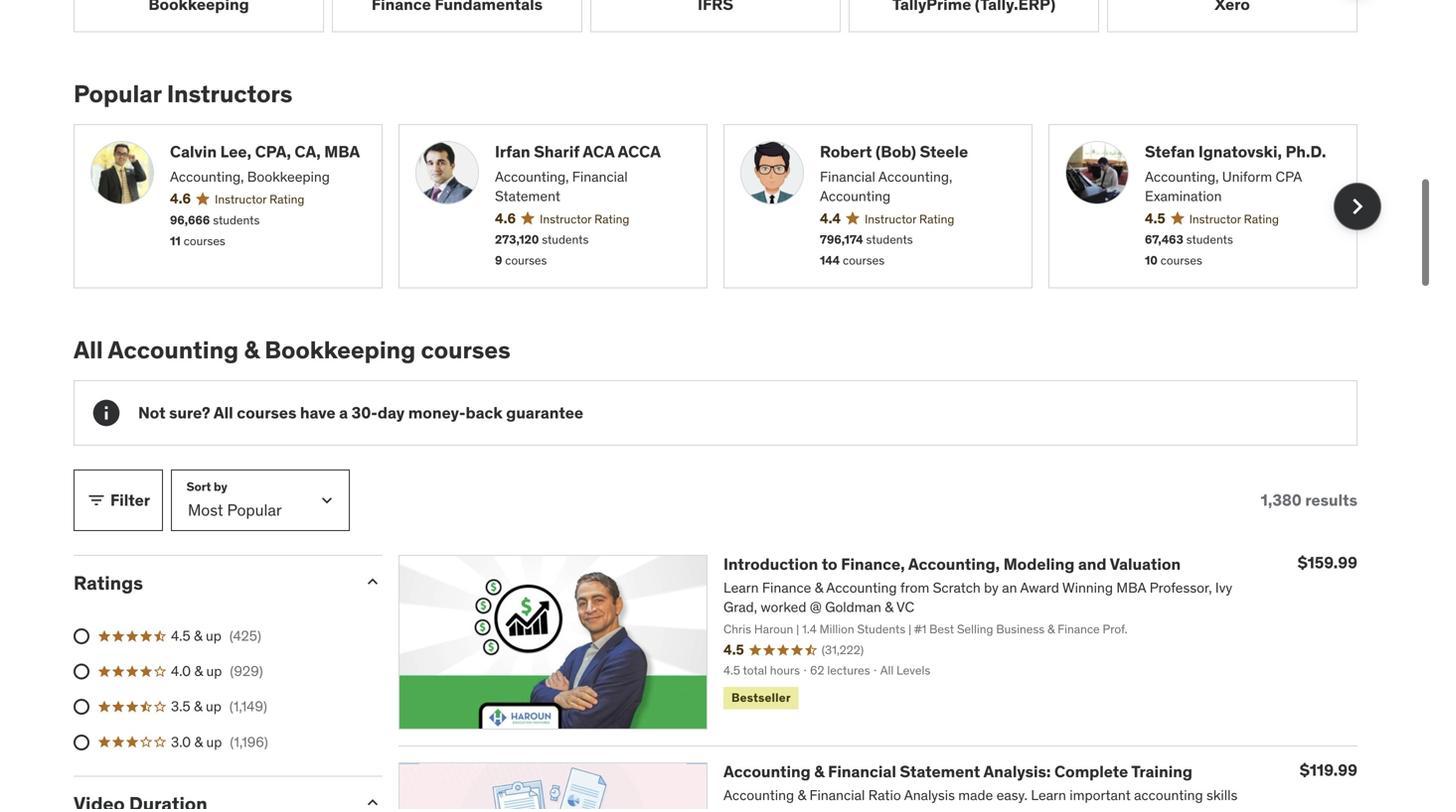 Task type: locate. For each thing, give the bounding box(es) containing it.
67,463
[[1145, 232, 1183, 247]]

0 vertical spatial all
[[74, 335, 103, 365]]

bookkeeping up a
[[265, 335, 416, 365]]

sharif
[[534, 142, 580, 162]]

students right 96,666
[[213, 213, 260, 228]]

analysis:
[[983, 762, 1051, 783]]

instructor up 273,120 students 9 courses
[[540, 211, 591, 227]]

4.6 up 96,666
[[170, 190, 191, 208]]

instructor for (bob)
[[865, 211, 916, 227]]

instructors
[[167, 79, 292, 109]]

instructor for lee,
[[215, 192, 267, 207]]

courses up back
[[421, 335, 510, 365]]

1 vertical spatial 4.6
[[495, 209, 516, 227]]

sure?
[[169, 403, 210, 423]]

instructor up 96,666 students 11 courses
[[215, 192, 267, 207]]

courses down "796,174"
[[843, 253, 885, 268]]

ph.d.
[[1286, 142, 1326, 162]]

students
[[213, 213, 260, 228], [542, 232, 589, 247], [866, 232, 913, 247], [1186, 232, 1233, 247]]

rating
[[269, 192, 304, 207], [594, 211, 629, 227], [919, 211, 954, 227], [1244, 211, 1279, 227]]

1 horizontal spatial accounting
[[723, 762, 811, 783]]

courses left have
[[237, 403, 296, 423]]

robert (bob) steele link
[[820, 141, 1016, 164]]

up left (425)
[[206, 628, 221, 645]]

calvin lee, cpa, ca, mba link
[[170, 141, 366, 164]]

students inside 796,174 students 144 courses
[[866, 232, 913, 247]]

0 vertical spatial 4.6
[[170, 190, 191, 208]]

796,174 students 144 courses
[[820, 232, 913, 268]]

statement
[[495, 187, 560, 205], [900, 762, 980, 783]]

0 vertical spatial accounting
[[820, 187, 891, 205]]

11
[[170, 233, 181, 249]]

accounting
[[820, 187, 891, 205], [108, 335, 239, 365], [723, 762, 811, 783]]

instructor rating for ca,
[[215, 192, 304, 207]]

accounting, up examination
[[1145, 168, 1219, 186]]

1 horizontal spatial 4.6
[[495, 209, 516, 227]]

instructor for sharif
[[540, 211, 591, 227]]

4.6 up 273,120
[[495, 209, 516, 227]]

1 small image from the top
[[363, 573, 383, 593]]

4.5 for 4.5 & up (425)
[[171, 628, 190, 645]]

carousel element
[[74, 124, 1381, 289]]

aca
[[583, 142, 614, 162]]

1 vertical spatial small image
[[363, 793, 383, 810]]

4.5 up 4.0
[[171, 628, 190, 645]]

instructor rating down irfan sharif aca acca accounting, financial statement
[[540, 211, 629, 227]]

instructor for ignatovski,
[[1189, 211, 1241, 227]]

accounting & financial statement analysis: complete training link
[[723, 762, 1192, 783]]

& for 3.5 & up (1,149)
[[194, 698, 202, 716]]

1 up from the top
[[206, 628, 221, 645]]

instructor rating down robert (bob) steele financial accounting, accounting
[[865, 211, 954, 227]]

accounting,
[[170, 168, 244, 186], [495, 168, 569, 186], [878, 168, 952, 186], [1145, 168, 1219, 186], [908, 555, 1000, 575]]

modeling
[[1003, 555, 1075, 575]]

1,380
[[1261, 491, 1302, 511]]

courses down 96,666
[[184, 233, 225, 249]]

accounting, down the calvin
[[170, 168, 244, 186]]

rating down "uniform"
[[1244, 211, 1279, 227]]

financial
[[572, 168, 628, 186], [820, 168, 875, 186], [828, 762, 896, 783]]

4.5
[[1145, 209, 1165, 227], [171, 628, 190, 645]]

4.5 for 4.5
[[1145, 209, 1165, 227]]

financial inside robert (bob) steele financial accounting, accounting
[[820, 168, 875, 186]]

0 horizontal spatial 4.6
[[170, 190, 191, 208]]

3.0 & up (1,196)
[[171, 734, 268, 752]]

statement up 273,120
[[495, 187, 560, 205]]

0 horizontal spatial all
[[74, 335, 103, 365]]

rating down irfan sharif aca acca accounting, financial statement
[[594, 211, 629, 227]]

up right 3.0
[[206, 734, 222, 752]]

4.6 for irfan sharif aca acca
[[495, 209, 516, 227]]

students right '67,463'
[[1186, 232, 1233, 247]]

4.6
[[170, 190, 191, 208], [495, 209, 516, 227]]

up right 3.5
[[206, 698, 221, 716]]

calvin lee, cpa, ca, mba accounting, bookkeeping
[[170, 142, 360, 186]]

to
[[822, 555, 837, 575]]

all
[[74, 335, 103, 365], [214, 403, 233, 423]]

courses inside the 67,463 students 10 courses
[[1160, 253, 1202, 268]]

courses for 67,463 students 10 courses
[[1160, 253, 1202, 268]]

up
[[206, 628, 221, 645], [206, 663, 222, 681], [206, 698, 221, 716], [206, 734, 222, 752]]

30-
[[351, 403, 378, 423]]

1 horizontal spatial statement
[[900, 762, 980, 783]]

1 vertical spatial statement
[[900, 762, 980, 783]]

up for 3.0 & up
[[206, 734, 222, 752]]

introduction to finance, accounting, modeling and valuation
[[723, 555, 1181, 575]]

up for 4.5 & up
[[206, 628, 221, 645]]

courses
[[184, 233, 225, 249], [505, 253, 547, 268], [843, 253, 885, 268], [1160, 253, 1202, 268], [421, 335, 510, 365], [237, 403, 296, 423]]

bookkeeping down the cpa,
[[247, 168, 330, 186]]

accounting, down 'irfan'
[[495, 168, 569, 186]]

finance,
[[841, 555, 905, 575]]

rating for steele
[[919, 211, 954, 227]]

small image
[[86, 491, 106, 511]]

day
[[378, 403, 405, 423]]

courses down '67,463'
[[1160, 253, 1202, 268]]

2 up from the top
[[206, 663, 222, 681]]

3 up from the top
[[206, 698, 221, 716]]

money-
[[408, 403, 466, 423]]

up left (929)
[[206, 663, 222, 681]]

96,666 students 11 courses
[[170, 213, 260, 249]]

$159.99
[[1298, 553, 1357, 574]]

courses inside 273,120 students 9 courses
[[505, 253, 547, 268]]

examination
[[1145, 187, 1222, 205]]

instructor down examination
[[1189, 211, 1241, 227]]

students inside 273,120 students 9 courses
[[542, 232, 589, 247]]

0 vertical spatial 4.5
[[1145, 209, 1165, 227]]

bookkeeping
[[247, 168, 330, 186], [265, 335, 416, 365]]

0 vertical spatial bookkeeping
[[247, 168, 330, 186]]

1 horizontal spatial all
[[214, 403, 233, 423]]

instructor rating for acca
[[540, 211, 629, 227]]

students right "796,174"
[[866, 232, 913, 247]]

instructor
[[215, 192, 267, 207], [540, 211, 591, 227], [865, 211, 916, 227], [1189, 211, 1241, 227]]

1 vertical spatial all
[[214, 403, 233, 423]]

instructor up 796,174 students 144 courses
[[865, 211, 916, 227]]

financial inside irfan sharif aca acca accounting, financial statement
[[572, 168, 628, 186]]

students for accounting,
[[1186, 232, 1233, 247]]

instructor rating
[[215, 192, 304, 207], [540, 211, 629, 227], [865, 211, 954, 227], [1189, 211, 1279, 227]]

4.5 & up (425)
[[171, 628, 261, 645]]

4 up from the top
[[206, 734, 222, 752]]

rating down robert (bob) steele financial accounting, accounting
[[919, 211, 954, 227]]

valuation
[[1110, 555, 1181, 575]]

3.5 & up (1,149)
[[171, 698, 267, 716]]

up for 4.0 & up
[[206, 663, 222, 681]]

1 vertical spatial 4.5
[[171, 628, 190, 645]]

4.5 inside carousel 'element'
[[1145, 209, 1165, 227]]

0 vertical spatial statement
[[495, 187, 560, 205]]

courses inside 96,666 students 11 courses
[[184, 233, 225, 249]]

4.0 & up (929)
[[171, 663, 263, 681]]

rating down calvin lee, cpa, ca, mba accounting, bookkeeping
[[269, 192, 304, 207]]

acca
[[618, 142, 661, 162]]

students inside 96,666 students 11 courses
[[213, 213, 260, 228]]

0 horizontal spatial accounting
[[108, 335, 239, 365]]

students right 273,120
[[542, 232, 589, 247]]

courses inside 796,174 students 144 courses
[[843, 253, 885, 268]]

courses down 273,120
[[505, 253, 547, 268]]

stefan ignatovski, ph.d. link
[[1145, 141, 1341, 164]]

popular instructors element
[[74, 79, 1381, 289]]

0 horizontal spatial 4.5
[[171, 628, 190, 645]]

small image
[[363, 573, 383, 593], [363, 793, 383, 810]]

a
[[339, 403, 348, 423]]

2 horizontal spatial accounting
[[820, 187, 891, 205]]

accounting, down robert (bob) steele link
[[878, 168, 952, 186]]

0 vertical spatial small image
[[363, 573, 383, 593]]

introduction
[[723, 555, 818, 575]]

instructor rating down calvin lee, cpa, ca, mba accounting, bookkeeping
[[215, 192, 304, 207]]

uniform
[[1222, 168, 1272, 186]]

0 horizontal spatial statement
[[495, 187, 560, 205]]

courses for 796,174 students 144 courses
[[843, 253, 885, 268]]

2 small image from the top
[[363, 793, 383, 810]]

statement left "analysis:"
[[900, 762, 980, 783]]

instructor rating down "uniform"
[[1189, 211, 1279, 227]]

ignatovski,
[[1198, 142, 1282, 162]]

stefan ignatovski, ph.d. accounting, uniform cpa examination
[[1145, 142, 1326, 205]]

cpa,
[[255, 142, 291, 162]]

1 horizontal spatial 4.5
[[1145, 209, 1165, 227]]

students inside the 67,463 students 10 courses
[[1186, 232, 1233, 247]]

4.5 up '67,463'
[[1145, 209, 1165, 227]]



Task type: vqa. For each thing, say whether or not it's contained in the screenshot.
45
no



Task type: describe. For each thing, give the bounding box(es) containing it.
796,174
[[820, 232, 863, 247]]

students for ca,
[[213, 213, 260, 228]]

& for accounting & financial statement analysis: complete training
[[814, 762, 824, 783]]

irfan
[[495, 142, 530, 162]]

273,120
[[495, 232, 539, 247]]

back
[[466, 403, 503, 423]]

complete
[[1054, 762, 1128, 783]]

training
[[1131, 762, 1192, 783]]

10
[[1145, 253, 1158, 268]]

accounting inside robert (bob) steele financial accounting, accounting
[[820, 187, 891, 205]]

guarantee
[[506, 403, 583, 423]]

$119.99
[[1300, 761, 1357, 781]]

filter button
[[74, 470, 163, 532]]

ratings
[[74, 572, 143, 596]]

(425)
[[229, 628, 261, 645]]

3.0
[[171, 734, 191, 752]]

irfan sharif aca acca link
[[495, 141, 691, 164]]

introduction to finance, accounting, modeling and valuation link
[[723, 555, 1181, 575]]

not sure? all courses have a 30-day money-back guarantee
[[138, 403, 583, 423]]

cpa
[[1276, 168, 1302, 186]]

ca,
[[295, 142, 321, 162]]

4.0
[[171, 663, 191, 681]]

accounting, inside calvin lee, cpa, ca, mba accounting, bookkeeping
[[170, 168, 244, 186]]

accounting, right finance,
[[908, 555, 1000, 575]]

accounting & financial statement analysis: complete training
[[723, 762, 1192, 783]]

ratings button
[[74, 572, 347, 596]]

rating for cpa,
[[269, 192, 304, 207]]

popular instructors
[[74, 79, 292, 109]]

rating for aca
[[594, 211, 629, 227]]

144
[[820, 253, 840, 268]]

(929)
[[230, 663, 263, 681]]

bookkeeping inside calvin lee, cpa, ca, mba accounting, bookkeeping
[[247, 168, 330, 186]]

filter
[[110, 491, 150, 511]]

& for 4.5 & up (425)
[[194, 628, 202, 645]]

stefan
[[1145, 142, 1195, 162]]

1 vertical spatial accounting
[[108, 335, 239, 365]]

rating for ph.d.
[[1244, 211, 1279, 227]]

4.6 for calvin lee, cpa, ca, mba
[[170, 190, 191, 208]]

results
[[1305, 491, 1357, 511]]

statement inside irfan sharif aca acca accounting, financial statement
[[495, 187, 560, 205]]

lee,
[[220, 142, 251, 162]]

instructor rating for financial
[[865, 211, 954, 227]]

have
[[300, 403, 336, 423]]

popular
[[74, 79, 162, 109]]

1,380 results status
[[1261, 491, 1357, 511]]

students for acca
[[542, 232, 589, 247]]

steele
[[920, 142, 968, 162]]

accounting, inside irfan sharif aca acca accounting, financial statement
[[495, 168, 569, 186]]

(1,196)
[[230, 734, 268, 752]]

accounting, inside stefan ignatovski, ph.d. accounting, uniform cpa examination
[[1145, 168, 1219, 186]]

not
[[138, 403, 165, 423]]

students for financial
[[866, 232, 913, 247]]

mba
[[324, 142, 360, 162]]

courses for 96,666 students 11 courses
[[184, 233, 225, 249]]

robert
[[820, 142, 872, 162]]

1,380 results
[[1261, 491, 1357, 511]]

all accounting & bookkeeping courses
[[74, 335, 510, 365]]

3.5
[[171, 698, 190, 716]]

robert (bob) steele financial accounting, accounting
[[820, 142, 968, 205]]

next image
[[1342, 191, 1373, 222]]

& for 4.0 & up (929)
[[194, 663, 203, 681]]

96,666
[[170, 213, 210, 228]]

2 vertical spatial accounting
[[723, 762, 811, 783]]

& for 3.0 & up (1,196)
[[194, 734, 203, 752]]

4.4
[[820, 209, 841, 227]]

courses for 273,120 students 9 courses
[[505, 253, 547, 268]]

273,120 students 9 courses
[[495, 232, 589, 268]]

irfan sharif aca acca accounting, financial statement
[[495, 142, 661, 205]]

(bob)
[[876, 142, 916, 162]]

67,463 students 10 courses
[[1145, 232, 1233, 268]]

calvin
[[170, 142, 217, 162]]

courses for not sure? all courses have a 30-day money-back guarantee
[[237, 403, 296, 423]]

9
[[495, 253, 502, 268]]

accounting, inside robert (bob) steele financial accounting, accounting
[[878, 168, 952, 186]]

(1,149)
[[229, 698, 267, 716]]

and
[[1078, 555, 1107, 575]]

up for 3.5 & up
[[206, 698, 221, 716]]

instructor rating for accounting,
[[1189, 211, 1279, 227]]

1 vertical spatial bookkeeping
[[265, 335, 416, 365]]



